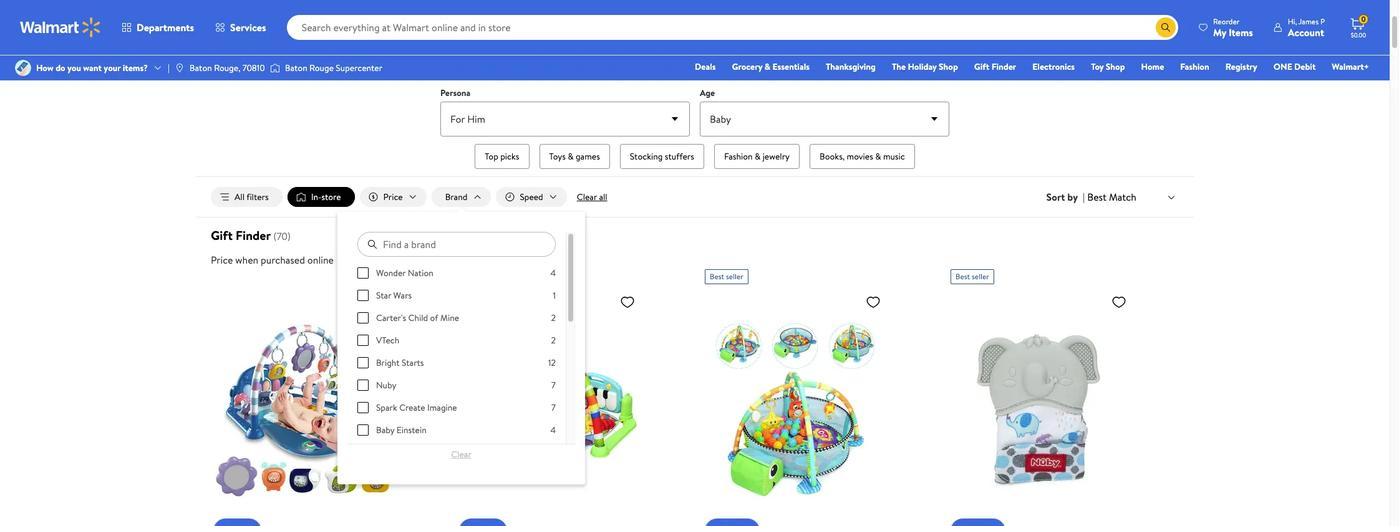 Task type: locate. For each thing, give the bounding box(es) containing it.
do
[[56, 62, 65, 74]]

0 horizontal spatial  image
[[15, 60, 31, 76]]

1 horizontal spatial gift
[[974, 61, 990, 73]]

services
[[230, 21, 266, 34]]

shop
[[939, 61, 958, 73], [1106, 61, 1125, 73]]

 image right 70810
[[270, 62, 280, 74]]

0 horizontal spatial baton
[[190, 62, 212, 74]]

gift finder
[[974, 61, 1016, 73]]

finder up when
[[236, 227, 271, 244]]

1 4 from the top
[[551, 267, 556, 280]]

7
[[552, 379, 556, 392], [552, 402, 556, 414]]

fashion & jewelry
[[724, 150, 790, 163]]

 image left the how
[[15, 60, 31, 76]]

price inside dropdown button
[[383, 191, 403, 203]]

one debit
[[1274, 61, 1316, 73]]

wonder nation
[[376, 267, 433, 280]]

& for fashion
[[755, 150, 761, 163]]

clear inside sort and filter section element
[[577, 191, 597, 203]]

all filters button
[[211, 187, 282, 207]]

baton left the rouge
[[285, 62, 307, 74]]

clear for clear
[[451, 449, 472, 461]]

0 vertical spatial finder
[[992, 61, 1016, 73]]

in-store
[[311, 191, 341, 203]]

toy shop
[[1091, 61, 1125, 73]]

Walmart Site-Wide search field
[[287, 15, 1178, 40]]

0 horizontal spatial shop
[[939, 61, 958, 73]]

sort
[[1047, 190, 1065, 204]]

want
[[83, 62, 102, 74]]

 image for baton
[[270, 62, 280, 74]]

0 vertical spatial group
[[241, 142, 1149, 172]]

0 horizontal spatial price
[[211, 253, 233, 267]]

baton rouge, 70810
[[190, 62, 265, 74]]

1 horizontal spatial  image
[[270, 62, 280, 74]]

gymax baby kick & play piano gym activity play mat for sit lay down infant tummy time image
[[459, 290, 640, 527]]

stocking stuffers button
[[620, 144, 704, 169]]

price right store
[[383, 191, 403, 203]]

finder left the "electronics" link
[[992, 61, 1016, 73]]

group
[[241, 142, 1149, 172], [357, 267, 556, 527]]

they
[[684, 10, 705, 26]]

clear
[[577, 191, 597, 203], [451, 449, 472, 461]]

registry
[[1226, 61, 1258, 73]]

gift down all filters button
[[211, 227, 233, 244]]

 image
[[175, 63, 185, 73]]

group containing top picks
[[241, 142, 1149, 172]]

top picks
[[485, 150, 519, 163]]

|
[[168, 62, 170, 74], [1083, 190, 1085, 204]]

add to favorites list, gymax baby kick & play piano gym activity play mat for sit lay down infant tummy time image
[[620, 295, 635, 310]]

Find a brand search field
[[357, 232, 556, 257]]

2 up 12
[[551, 334, 556, 347]]

2 add to cart image from the left
[[464, 524, 479, 527]]

all
[[235, 191, 245, 203]]

mine
[[440, 312, 459, 324]]

0 horizontal spatial finder
[[236, 227, 271, 244]]

spark
[[376, 402, 397, 414]]

baton for baton rouge supercenter
[[285, 62, 307, 74]]

| right items?
[[168, 62, 170, 74]]

reorder my items
[[1213, 16, 1253, 39]]

&
[[765, 61, 771, 73], [568, 150, 574, 163], [755, 150, 761, 163], [875, 150, 881, 163]]

music
[[883, 150, 905, 163]]

0 vertical spatial fashion
[[1181, 61, 1209, 73]]

2 best seller from the left
[[956, 271, 989, 282]]

top picks list item
[[472, 142, 532, 172]]

70810
[[243, 62, 265, 74]]

books, movies & music list item
[[807, 142, 918, 172]]

gift for gift finder
[[974, 61, 990, 73]]

1 horizontal spatial best
[[956, 271, 970, 282]]

0 horizontal spatial best
[[710, 271, 724, 282]]

1 seller from the left
[[726, 271, 744, 282]]

carter's
[[376, 312, 406, 324]]

2 down 1
[[551, 312, 556, 324]]

1 horizontal spatial shop
[[1106, 61, 1125, 73]]

clear for clear all
[[577, 191, 597, 203]]

0 horizontal spatial clear
[[451, 449, 472, 461]]

deals link
[[689, 60, 722, 74]]

2 shop from the left
[[1106, 61, 1125, 73]]

| right by
[[1083, 190, 1085, 204]]

& left "jewelry"
[[755, 150, 761, 163]]

None checkbox
[[357, 268, 369, 279], [357, 313, 369, 324], [357, 335, 369, 346], [357, 425, 369, 436], [357, 268, 369, 279], [357, 313, 369, 324], [357, 335, 369, 346], [357, 425, 369, 436]]

best match button
[[1085, 189, 1179, 205]]

0 horizontal spatial add to cart image
[[218, 524, 233, 527]]

toys
[[549, 150, 566, 163]]

2 baton from the left
[[285, 62, 307, 74]]

fashion for fashion & jewelry
[[724, 150, 753, 163]]

& for toys
[[568, 150, 574, 163]]

1 vertical spatial finder
[[236, 227, 271, 244]]

1 vertical spatial |
[[1083, 190, 1085, 204]]

0 vertical spatial clear
[[577, 191, 597, 203]]

gift right the holiday shop
[[974, 61, 990, 73]]

finder inside gift finder link
[[992, 61, 1016, 73]]

1 horizontal spatial fashion
[[1181, 61, 1209, 73]]

books,
[[820, 150, 845, 163]]

& right 'toys'
[[568, 150, 574, 163]]

hi,
[[1288, 16, 1297, 27]]

0 vertical spatial 2
[[551, 312, 556, 324]]

2 4 from the top
[[551, 424, 556, 437]]

seller for 'nuby happy hands teething mitten for babies, gray elephant design' image
[[972, 271, 989, 282]]

services button
[[205, 12, 277, 42]]

add to cart image
[[218, 524, 233, 527], [464, 524, 479, 527]]

1 vertical spatial price
[[211, 253, 233, 267]]

0 horizontal spatial seller
[[726, 271, 744, 282]]

add to favorites list, teayingde baby gym play mat 3 in 1 fitness rack with music and lights fun piano baby activity center,blue image
[[374, 295, 389, 310]]

1 7 from the top
[[552, 379, 556, 392]]

2 7 from the top
[[552, 402, 556, 414]]

2 seller from the left
[[972, 271, 989, 282]]

baton rouge supercenter
[[285, 62, 382, 74]]

gift finder (70)
[[211, 227, 291, 244]]

& right grocery
[[765, 61, 771, 73]]

shop right toy
[[1106, 61, 1125, 73]]

0 $0.00
[[1351, 14, 1366, 39]]

sort and filter section element
[[196, 177, 1194, 217]]

carter's child of mine
[[376, 312, 459, 324]]

1 horizontal spatial finder
[[992, 61, 1016, 73]]

want,
[[708, 10, 734, 26]]

gift for gift finder (70)
[[211, 227, 233, 244]]

finder
[[992, 61, 1016, 73], [236, 227, 271, 244]]

fashion & jewelry list item
[[712, 142, 802, 172]]

gift inside gift finder link
[[974, 61, 990, 73]]

best seller
[[710, 271, 744, 282], [956, 271, 989, 282]]

you
[[67, 62, 81, 74]]

rouge,
[[214, 62, 240, 74]]

grocery & essentials
[[732, 61, 810, 73]]

clear down imagine
[[451, 449, 472, 461]]

& for grocery
[[765, 61, 771, 73]]

match
[[1109, 190, 1137, 204]]

0 vertical spatial 4
[[551, 267, 556, 280]]

2
[[551, 312, 556, 324], [551, 334, 556, 347]]

fashion right home
[[1181, 61, 1209, 73]]

0 vertical spatial |
[[168, 62, 170, 74]]

0 vertical spatial price
[[383, 191, 403, 203]]

debit
[[1295, 61, 1316, 73]]

add to favorites list, nuby happy hands teething mitten for babies, gray elephant design image
[[1112, 295, 1127, 310]]

just
[[638, 10, 655, 26]]

the
[[892, 61, 906, 73]]

fashion left "jewelry"
[[724, 150, 753, 163]]

what
[[658, 10, 681, 26]]

1 2 from the top
[[551, 312, 556, 324]]

when
[[235, 253, 258, 267]]

finder for gift finder (70)
[[236, 227, 271, 244]]

0 horizontal spatial best seller
[[710, 271, 744, 282]]

account
[[1288, 25, 1324, 39]]

price
[[383, 191, 403, 203], [211, 253, 233, 267]]

1 horizontal spatial best seller
[[956, 271, 989, 282]]

price left when
[[211, 253, 233, 267]]

baton for baton rouge, 70810
[[190, 62, 212, 74]]

shop right "holiday"
[[939, 61, 958, 73]]

0 vertical spatial gift
[[974, 61, 990, 73]]

0 horizontal spatial gift
[[211, 227, 233, 244]]

1 baton from the left
[[190, 62, 212, 74]]

1 horizontal spatial |
[[1083, 190, 1085, 204]]

imagine
[[427, 402, 457, 414]]

1 horizontal spatial clear
[[577, 191, 597, 203]]

supercenter
[[336, 62, 382, 74]]

best
[[1088, 190, 1107, 204], [710, 271, 724, 282], [956, 271, 970, 282]]

baton left rouge,
[[190, 62, 212, 74]]

get just what they want, for less.
[[617, 10, 773, 26]]

1 vertical spatial 2
[[551, 334, 556, 347]]

wars
[[393, 290, 412, 302]]

1 horizontal spatial add to cart image
[[464, 524, 479, 527]]

stocking
[[630, 150, 663, 163]]

fashion inside button
[[724, 150, 753, 163]]

rouge
[[309, 62, 334, 74]]

| inside sort and filter section element
[[1083, 190, 1085, 204]]

1 best seller from the left
[[710, 271, 744, 282]]

2 horizontal spatial best
[[1088, 190, 1107, 204]]

top
[[485, 150, 498, 163]]

1 vertical spatial group
[[357, 267, 556, 527]]

2 2 from the top
[[551, 334, 556, 347]]

clear left all
[[577, 191, 597, 203]]

picks
[[500, 150, 519, 163]]

star wars
[[376, 290, 412, 302]]

7 for spark create imagine
[[552, 402, 556, 414]]

1 horizontal spatial baton
[[285, 62, 307, 74]]

clear all
[[577, 191, 607, 203]]

2 for carter's child of mine
[[551, 312, 556, 324]]

1 vertical spatial 4
[[551, 424, 556, 437]]

1 vertical spatial 7
[[552, 402, 556, 414]]

1 horizontal spatial price
[[383, 191, 403, 203]]

nuby happy hands teething mitten for babies, gray elephant design image
[[951, 290, 1132, 527]]

1 add to cart image from the left
[[218, 524, 233, 527]]

None checkbox
[[357, 290, 369, 301], [357, 358, 369, 369], [357, 380, 369, 391], [357, 402, 369, 414], [357, 290, 369, 301], [357, 358, 369, 369], [357, 380, 369, 391], [357, 402, 369, 414]]

stocking stuffers
[[630, 150, 694, 163]]

0 horizontal spatial fashion
[[724, 150, 753, 163]]

1 vertical spatial gift
[[211, 227, 233, 244]]

walmart image
[[20, 17, 101, 37]]

0 vertical spatial 7
[[552, 379, 556, 392]]

the holiday shop link
[[886, 60, 964, 74]]

12
[[548, 357, 556, 369]]

child
[[408, 312, 428, 324]]

1 horizontal spatial seller
[[972, 271, 989, 282]]

seller
[[726, 271, 744, 282], [972, 271, 989, 282]]

1 vertical spatial clear
[[451, 449, 472, 461]]

books, movies & music
[[820, 150, 905, 163]]

toys & games button
[[539, 144, 610, 169]]

 image
[[15, 60, 31, 76], [270, 62, 280, 74]]

1 vertical spatial fashion
[[724, 150, 753, 163]]

get
[[617, 10, 635, 26]]

the holiday shop
[[892, 61, 958, 73]]



Task type: describe. For each thing, give the bounding box(es) containing it.
holiday gift finder image
[[213, 0, 1177, 74]]

bright
[[376, 357, 400, 369]]

for
[[736, 10, 751, 26]]

price when purchased online
[[211, 253, 334, 267]]

electronics link
[[1027, 60, 1081, 74]]

games
[[576, 150, 600, 163]]

stocking stuffers list item
[[618, 142, 707, 172]]

of
[[430, 312, 438, 324]]

my
[[1213, 25, 1227, 39]]

search icon image
[[1161, 22, 1171, 32]]

fashion & jewelry button
[[714, 144, 800, 169]]

sort by |
[[1047, 190, 1085, 204]]

in-
[[311, 191, 321, 203]]

your
[[104, 62, 121, 74]]

movies
[[847, 150, 873, 163]]

nuby
[[376, 379, 396, 392]]

price button
[[360, 187, 427, 207]]

thanksgiving link
[[820, 60, 882, 74]]

teayingde baby gym play mat 3 in 1 fitness rack with music and lights fun piano baby activity center,blue image
[[213, 290, 394, 527]]

speed button
[[496, 187, 567, 207]]

star
[[376, 290, 391, 302]]

wonder
[[376, 267, 406, 280]]

by
[[1068, 190, 1078, 204]]

price for price
[[383, 191, 403, 203]]

thanksgiving
[[826, 61, 876, 73]]

home
[[1141, 61, 1164, 73]]

purchased
[[261, 253, 305, 267]]

essentials
[[773, 61, 810, 73]]

Search search field
[[287, 15, 1178, 40]]

best for the teayingde 3 in 1 baby gym play mat baby activity with ocean ball,green turtle image at the bottom right of the page
[[710, 271, 724, 282]]

clear button
[[357, 445, 565, 465]]

grocery
[[732, 61, 763, 73]]

brand button
[[432, 187, 491, 207]]

toys & games list item
[[537, 142, 613, 172]]

hi, james p account
[[1288, 16, 1325, 39]]

how
[[36, 62, 54, 74]]

add to cart image for gymax baby kick & play piano gym activity play mat for sit lay down infant tummy time image
[[464, 524, 479, 527]]

deals
[[695, 61, 716, 73]]

0 horizontal spatial |
[[168, 62, 170, 74]]

james
[[1299, 16, 1319, 27]]

4 for baby einstein
[[551, 424, 556, 437]]

how do you want your items?
[[36, 62, 148, 74]]

items
[[1229, 25, 1253, 39]]

clear search field text image
[[1141, 22, 1151, 32]]

best seller for the teayingde 3 in 1 baby gym play mat baby activity with ocean ball,green turtle image at the bottom right of the page
[[710, 271, 744, 282]]

jewelry
[[763, 150, 790, 163]]

teayingde 3 in 1 baby gym play mat baby activity with ocean ball,green turtle image
[[705, 290, 886, 527]]

home link
[[1136, 60, 1170, 74]]

7 for nuby
[[552, 379, 556, 392]]

seller for the teayingde 3 in 1 baby gym play mat baby activity with ocean ball,green turtle image at the bottom right of the page
[[726, 271, 744, 282]]

reorder
[[1213, 16, 1240, 27]]

age
[[700, 87, 715, 99]]

create
[[399, 402, 425, 414]]

toy shop link
[[1086, 60, 1131, 74]]

add to favorites list, teayingde 3 in 1 baby gym play mat baby activity with ocean ball,green turtle image
[[866, 295, 881, 310]]

store
[[321, 191, 341, 203]]

baby einstein
[[376, 424, 427, 437]]

stuffers
[[665, 150, 694, 163]]

baby
[[376, 424, 395, 437]]

& left music
[[875, 150, 881, 163]]

walmart+
[[1332, 61, 1369, 73]]

fashion link
[[1175, 60, 1215, 74]]

books, movies & music button
[[810, 144, 915, 169]]

all filters
[[235, 191, 269, 203]]

departments button
[[111, 12, 205, 42]]

less.
[[753, 10, 773, 26]]

1
[[553, 290, 556, 302]]

filters
[[247, 191, 269, 203]]

add to cart image for teayingde baby gym play mat 3 in 1 fitness rack with music and lights fun piano baby activity center,blue image
[[218, 524, 233, 527]]

grocery & essentials link
[[727, 60, 815, 74]]

walmart+ link
[[1327, 60, 1375, 74]]

toys & games
[[549, 150, 600, 163]]

 image for how
[[15, 60, 31, 76]]

1 shop from the left
[[939, 61, 958, 73]]

best inside popup button
[[1088, 190, 1107, 204]]

top picks button
[[475, 144, 529, 169]]

speed
[[520, 191, 543, 203]]

nation
[[408, 267, 433, 280]]

group containing wonder nation
[[357, 267, 556, 527]]

get just what they want, for less. link
[[213, 0, 1177, 75]]

best for 'nuby happy hands teething mitten for babies, gray elephant design' image
[[956, 271, 970, 282]]

$0.00
[[1351, 31, 1366, 39]]

holiday
[[908, 61, 937, 73]]

(70)
[[273, 230, 291, 243]]

fashion for fashion
[[1181, 61, 1209, 73]]

2 for vtech
[[551, 334, 556, 347]]

in-store button
[[287, 187, 355, 207]]

all
[[599, 191, 607, 203]]

brand
[[445, 191, 468, 203]]

price for price when purchased online
[[211, 253, 233, 267]]

items?
[[123, 62, 148, 74]]

persona
[[440, 87, 471, 99]]

one
[[1274, 61, 1292, 73]]

spark create imagine
[[376, 402, 457, 414]]

best seller for 'nuby happy hands teething mitten for babies, gray elephant design' image
[[956, 271, 989, 282]]

finder for gift finder
[[992, 61, 1016, 73]]

0
[[1362, 14, 1366, 24]]

4 for wonder nation
[[551, 267, 556, 280]]



Task type: vqa. For each thing, say whether or not it's contained in the screenshot.
middle puppy
no



